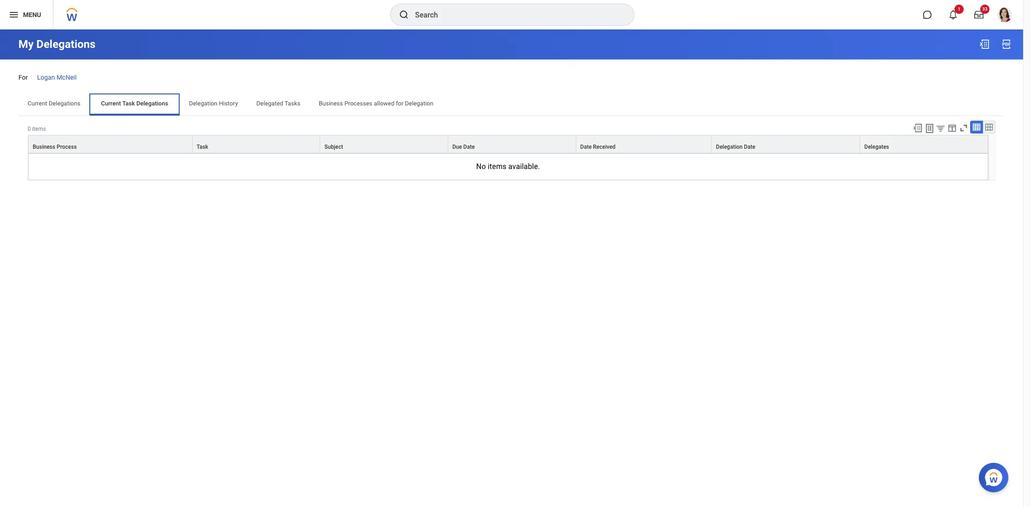 Task type: vqa. For each thing, say whether or not it's contained in the screenshot.
0 Items
yes



Task type: locate. For each thing, give the bounding box(es) containing it.
delegation inside popup button
[[717, 144, 743, 150]]

business down 0 items
[[33, 144, 55, 150]]

due
[[453, 144, 462, 150]]

tab list containing current delegations
[[18, 93, 1005, 116]]

business
[[319, 100, 343, 107], [33, 144, 55, 150]]

delegation
[[189, 100, 218, 107], [405, 100, 434, 107], [717, 144, 743, 150]]

1 horizontal spatial date
[[581, 144, 592, 150]]

export to excel image
[[980, 39, 991, 50]]

tab list inside my delegations main content
[[18, 93, 1005, 116]]

1 vertical spatial items
[[488, 162, 507, 171]]

0 vertical spatial business
[[319, 100, 343, 107]]

1 vertical spatial business
[[33, 144, 55, 150]]

delegates button
[[861, 135, 988, 153]]

history
[[219, 100, 238, 107]]

1 vertical spatial task
[[197, 144, 208, 150]]

2 horizontal spatial date
[[744, 144, 756, 150]]

0 horizontal spatial business
[[33, 144, 55, 150]]

1 horizontal spatial current
[[101, 100, 121, 107]]

date received button
[[577, 135, 712, 153]]

workday assistant region
[[980, 460, 1013, 493]]

row
[[28, 135, 989, 153]]

row inside my delegations main content
[[28, 135, 989, 153]]

profile logan mcneil image
[[998, 7, 1013, 24]]

task
[[122, 100, 135, 107], [197, 144, 208, 150]]

delegations
[[36, 38, 96, 51], [49, 100, 80, 107], [136, 100, 168, 107]]

delegation for delegation date
[[717, 144, 743, 150]]

logan
[[37, 74, 55, 81]]

inbox large image
[[975, 10, 984, 19]]

task up business process "popup button"
[[122, 100, 135, 107]]

menu button
[[0, 0, 53, 30]]

delegation date
[[717, 144, 756, 150]]

0 horizontal spatial items
[[32, 126, 46, 132]]

1 horizontal spatial task
[[197, 144, 208, 150]]

current up business process "popup button"
[[101, 100, 121, 107]]

view printable version (pdf) image
[[1002, 39, 1013, 50]]

search image
[[399, 9, 410, 20]]

1
[[958, 6, 961, 12]]

1 horizontal spatial business
[[319, 100, 343, 107]]

delegations for current delegations
[[49, 100, 80, 107]]

date
[[464, 144, 475, 150], [581, 144, 592, 150], [744, 144, 756, 150]]

1 date from the left
[[464, 144, 475, 150]]

date inside "popup button"
[[464, 144, 475, 150]]

3 date from the left
[[744, 144, 756, 150]]

current for current task delegations
[[101, 100, 121, 107]]

0 horizontal spatial delegation
[[189, 100, 218, 107]]

export to excel image
[[913, 123, 923, 133]]

1 current from the left
[[28, 100, 47, 107]]

processes
[[345, 100, 373, 107]]

no
[[477, 162, 486, 171]]

items right no
[[488, 162, 507, 171]]

0 vertical spatial task
[[122, 100, 135, 107]]

due date
[[453, 144, 475, 150]]

allowed
[[374, 100, 395, 107]]

current for current delegations
[[28, 100, 47, 107]]

current
[[28, 100, 47, 107], [101, 100, 121, 107]]

task down delegation history at the left top of page
[[197, 144, 208, 150]]

0 vertical spatial items
[[32, 126, 46, 132]]

tab list
[[18, 93, 1005, 116]]

expand table image
[[985, 123, 994, 132]]

current up 0 items
[[28, 100, 47, 107]]

items
[[32, 126, 46, 132], [488, 162, 507, 171]]

my delegations main content
[[0, 30, 1024, 214]]

1 horizontal spatial delegation
[[405, 100, 434, 107]]

received
[[593, 144, 616, 150]]

notifications element
[[1003, 18, 1010, 26]]

0 horizontal spatial current
[[28, 100, 47, 107]]

0 horizontal spatial task
[[122, 100, 135, 107]]

business inside "popup button"
[[33, 144, 55, 150]]

2 current from the left
[[101, 100, 121, 107]]

toolbar
[[909, 121, 996, 135]]

row containing business process
[[28, 135, 989, 153]]

delegation history
[[189, 100, 238, 107]]

tasks
[[285, 100, 301, 107]]

delegation for delegation history
[[189, 100, 218, 107]]

business left processes
[[319, 100, 343, 107]]

33 button
[[969, 5, 990, 25]]

fullscreen image
[[959, 123, 969, 133]]

date received
[[581, 144, 616, 150]]

task inside tab list
[[122, 100, 135, 107]]

subject
[[325, 144, 343, 150]]

2 horizontal spatial delegation
[[717, 144, 743, 150]]

2 date from the left
[[581, 144, 592, 150]]

available.
[[509, 162, 540, 171]]

no items available.
[[477, 162, 540, 171]]

due date button
[[449, 135, 576, 153]]

items right 0
[[32, 126, 46, 132]]

Search Workday  search field
[[415, 5, 615, 25]]

delegations for my delegations
[[36, 38, 96, 51]]

0 horizontal spatial date
[[464, 144, 475, 150]]

process
[[57, 144, 77, 150]]

date for due date
[[464, 144, 475, 150]]

items for no
[[488, 162, 507, 171]]

delegates
[[865, 144, 890, 150]]

1 horizontal spatial items
[[488, 162, 507, 171]]

current task delegations
[[101, 100, 168, 107]]

date for delegation date
[[744, 144, 756, 150]]



Task type: describe. For each thing, give the bounding box(es) containing it.
0 items
[[28, 126, 46, 132]]

logan mcneil
[[37, 74, 77, 81]]

items for 0
[[32, 126, 46, 132]]

business process
[[33, 144, 77, 150]]

delegation date button
[[712, 135, 860, 153]]

0
[[28, 126, 31, 132]]

click to view/edit grid preferences image
[[948, 123, 958, 133]]

business process button
[[29, 135, 192, 153]]

business for business process
[[33, 144, 55, 150]]

delegated tasks
[[257, 100, 301, 107]]

my
[[18, 38, 34, 51]]

task inside "popup button"
[[197, 144, 208, 150]]

toolbar inside my delegations main content
[[909, 121, 996, 135]]

business for business processes allowed for delegation
[[319, 100, 343, 107]]

justify image
[[8, 9, 19, 20]]

current delegations
[[28, 100, 80, 107]]

delegated
[[257, 100, 283, 107]]

33
[[983, 6, 988, 12]]

menu
[[23, 11, 41, 18]]

table image
[[973, 123, 982, 132]]

subject button
[[321, 135, 448, 153]]

my delegations
[[18, 38, 96, 51]]

task button
[[193, 135, 320, 153]]

notifications large image
[[949, 10, 958, 19]]

for
[[18, 74, 28, 81]]

for
[[396, 100, 404, 107]]

logan mcneil link
[[37, 72, 77, 81]]

mcneil
[[57, 74, 77, 81]]

1 button
[[944, 5, 964, 25]]

select to filter grid data image
[[936, 123, 946, 133]]

business processes allowed for delegation
[[319, 100, 434, 107]]

export to worksheets image
[[925, 123, 936, 134]]



